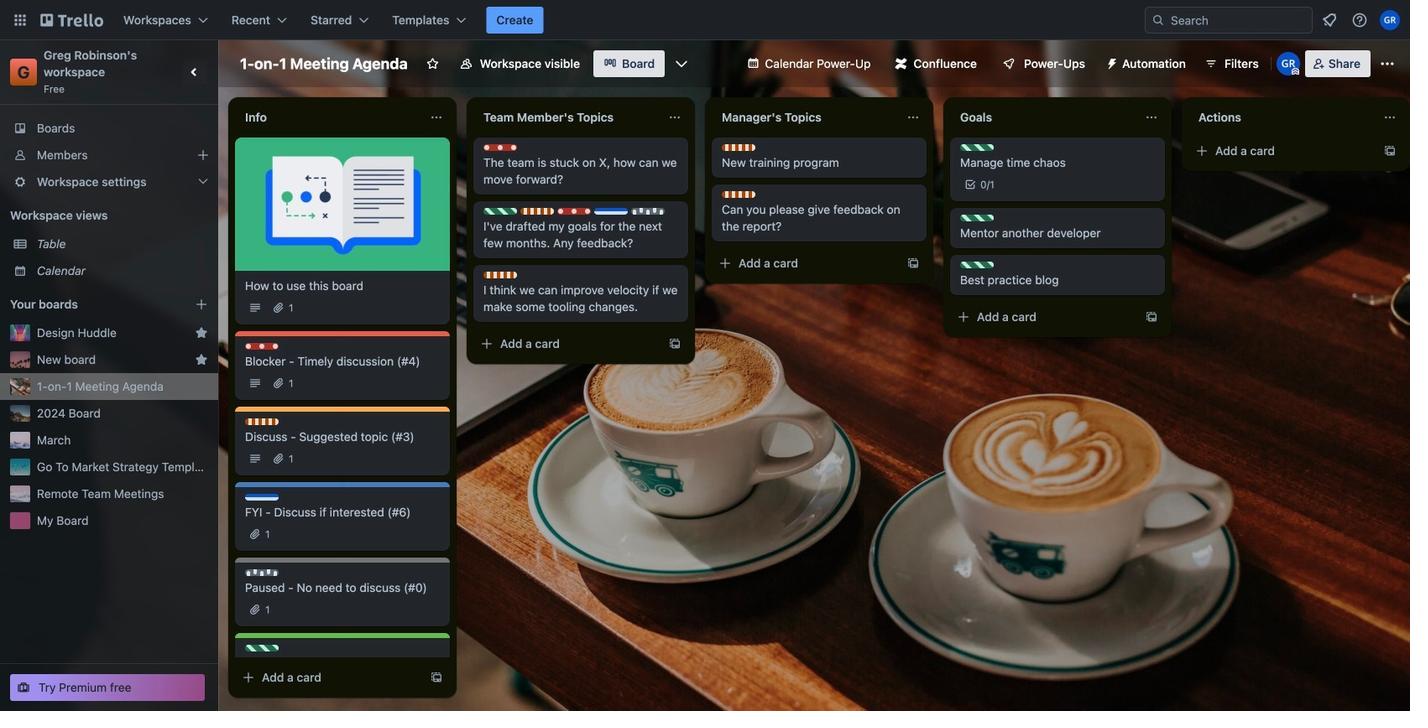 Task type: locate. For each thing, give the bounding box(es) containing it.
1 vertical spatial color: black, title: "paused" element
[[245, 570, 279, 577]]

1 horizontal spatial color: blue, title: "fyi" element
[[594, 208, 628, 215]]

0 vertical spatial color: blue, title: "fyi" element
[[594, 208, 628, 215]]

0 vertical spatial color: red, title: "blocker" element
[[484, 144, 517, 151]]

0 horizontal spatial color: blue, title: "fyi" element
[[245, 494, 279, 501]]

workspace navigation collapse icon image
[[183, 60, 207, 84]]

create from template… image
[[1384, 144, 1397, 158], [1145, 311, 1159, 324], [668, 337, 682, 351], [430, 672, 443, 685]]

1 vertical spatial greg robinson (gregrobinson96) image
[[1277, 52, 1300, 76]]

show menu image
[[1379, 55, 1396, 72]]

greg robinson (gregrobinson96) image right "open information menu" image
[[1380, 10, 1400, 30]]

1 horizontal spatial color: black, title: "paused" element
[[631, 208, 665, 215]]

color: red, title: "blocker" element
[[484, 144, 517, 151], [557, 208, 591, 215], [245, 343, 279, 350]]

color: blue, title: "fyi" element
[[594, 208, 628, 215], [245, 494, 279, 501]]

0 vertical spatial greg robinson (gregrobinson96) image
[[1380, 10, 1400, 30]]

None text field
[[950, 104, 1138, 131]]

0 vertical spatial color: black, title: "paused" element
[[631, 208, 665, 215]]

0 horizontal spatial color: black, title: "paused" element
[[245, 570, 279, 577]]

2 vertical spatial color: red, title: "blocker" element
[[245, 343, 279, 350]]

0 horizontal spatial greg robinson (gregrobinson96) image
[[1277, 52, 1300, 76]]

sm image
[[1099, 50, 1122, 74]]

0 vertical spatial starred icon image
[[195, 327, 208, 340]]

confluence icon image
[[895, 58, 907, 70]]

None text field
[[235, 104, 423, 131], [473, 104, 662, 131], [712, 104, 900, 131], [1189, 104, 1377, 131], [235, 104, 423, 131], [473, 104, 662, 131], [712, 104, 900, 131], [1189, 104, 1377, 131]]

1 vertical spatial color: red, title: "blocker" element
[[557, 208, 591, 215]]

color: green, title: "goal" element
[[960, 144, 994, 151], [484, 208, 517, 215], [960, 215, 994, 222], [960, 262, 994, 269], [245, 646, 279, 652]]

starred icon image
[[195, 327, 208, 340], [195, 353, 208, 367]]

greg robinson (gregrobinson96) image inside the primary element
[[1380, 10, 1400, 30]]

greg robinson (gregrobinson96) image
[[1380, 10, 1400, 30], [1277, 52, 1300, 76]]

Search field
[[1165, 8, 1312, 32]]

color: black, title: "paused" element
[[631, 208, 665, 215], [245, 570, 279, 577]]

1 vertical spatial starred icon image
[[195, 353, 208, 367]]

color: orange, title: "discuss" element
[[722, 144, 756, 151], [722, 191, 756, 198], [521, 208, 554, 215], [484, 272, 517, 279], [245, 419, 279, 426]]

1 starred icon image from the top
[[195, 327, 208, 340]]

1 horizontal spatial greg robinson (gregrobinson96) image
[[1380, 10, 1400, 30]]

2 starred icon image from the top
[[195, 353, 208, 367]]

Board name text field
[[232, 50, 416, 77]]

star or unstar board image
[[426, 57, 440, 71]]

greg robinson (gregrobinson96) image down the search field
[[1277, 52, 1300, 76]]



Task type: vqa. For each thing, say whether or not it's contained in the screenshot.
top This
no



Task type: describe. For each thing, give the bounding box(es) containing it.
add board image
[[195, 298, 208, 311]]

1 vertical spatial color: blue, title: "fyi" element
[[245, 494, 279, 501]]

open information menu image
[[1352, 12, 1368, 29]]

0 horizontal spatial color: red, title: "blocker" element
[[245, 343, 279, 350]]

this member is an admin of this board. image
[[1292, 68, 1299, 76]]

search image
[[1152, 13, 1165, 27]]

your boards with 8 items element
[[10, 295, 170, 315]]

0 notifications image
[[1320, 10, 1340, 30]]

1 horizontal spatial color: red, title: "blocker" element
[[484, 144, 517, 151]]

back to home image
[[40, 7, 103, 34]]

customize views image
[[673, 55, 690, 72]]

2 horizontal spatial color: red, title: "blocker" element
[[557, 208, 591, 215]]

create from template… image
[[907, 257, 920, 270]]

primary element
[[0, 0, 1410, 40]]



